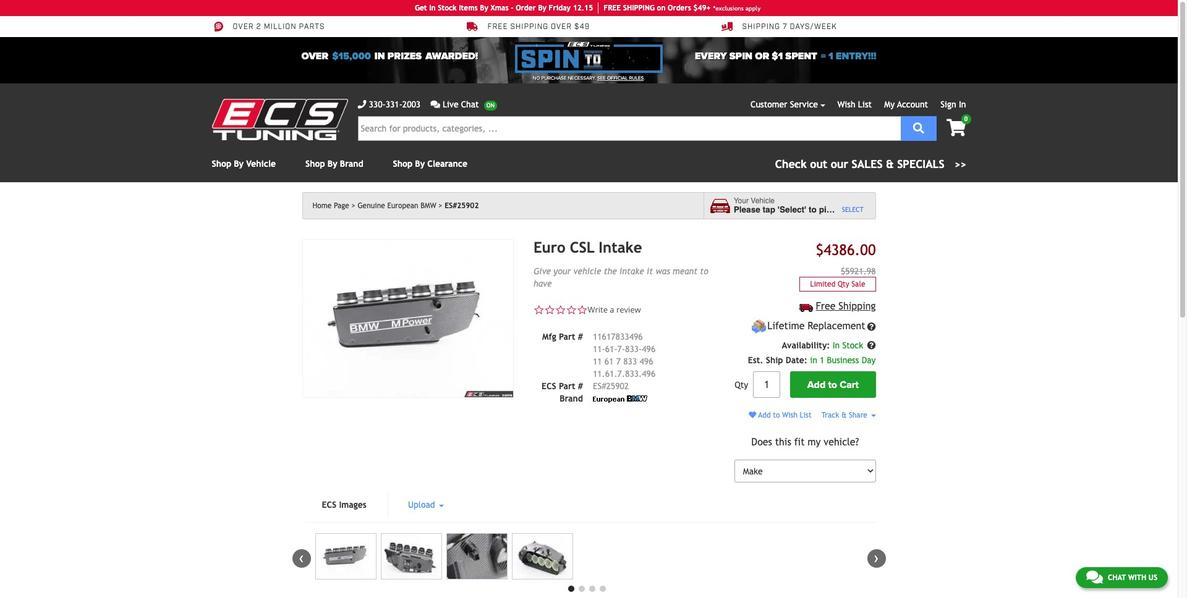 Task type: describe. For each thing, give the bounding box(es) containing it.
11-61-7-833-496 11 61 7 833 496 11.61.7.833.496 ecs part #
[[542, 344, 656, 391]]

0 horizontal spatial 1
[[820, 356, 825, 366]]

est. ship date: in 1 business day
[[748, 356, 876, 366]]

track
[[822, 412, 840, 420]]

61-
[[605, 344, 618, 354]]

track & share
[[822, 412, 870, 420]]

free
[[604, 4, 621, 12]]

in for sign
[[959, 100, 967, 109]]

comments image
[[431, 100, 440, 109]]

genuine european bmw image
[[593, 396, 648, 403]]

330-331-2003
[[369, 100, 421, 109]]

in for availability:
[[833, 341, 840, 351]]

write a review link
[[588, 305, 641, 316]]

0 vertical spatial wish
[[838, 100, 856, 109]]

friday
[[549, 4, 571, 12]]

chat inside 'link'
[[461, 100, 479, 109]]

comments image
[[1087, 570, 1103, 585]]

ecs images link
[[302, 493, 387, 518]]

shop for shop by brand
[[306, 159, 325, 169]]

1 # from the top
[[578, 332, 583, 342]]

es#25902
[[445, 202, 479, 210]]

specials
[[898, 158, 945, 171]]

my
[[808, 437, 821, 449]]

shop by vehicle link
[[212, 159, 276, 169]]

this
[[776, 437, 792, 449]]

free shipping image
[[799, 304, 814, 312]]

live chat
[[443, 100, 479, 109]]

vehicle inside your vehicle please tap 'select' to pick a vehicle
[[846, 205, 874, 215]]

shop for shop by vehicle
[[212, 159, 231, 169]]

us
[[1149, 574, 1158, 583]]

& for sales
[[886, 158, 894, 171]]

spin
[[730, 50, 753, 63]]

day
[[862, 356, 876, 366]]

$5921.98
[[841, 267, 876, 277]]

live
[[443, 100, 459, 109]]

write
[[588, 305, 608, 316]]

intake
[[599, 239, 642, 256]]

home page link
[[313, 202, 356, 210]]

search image
[[914, 122, 925, 133]]

official
[[607, 75, 628, 81]]

intake
[[620, 267, 644, 277]]

shipping 7 days/week
[[743, 22, 837, 32]]

customer
[[751, 100, 788, 109]]

ecs tuning image
[[212, 99, 348, 140]]

phone image
[[358, 100, 367, 109]]

genuine european bmw
[[358, 202, 437, 210]]

availability: in stock
[[782, 341, 866, 351]]

2003
[[403, 100, 421, 109]]

over 2 million parts
[[233, 22, 325, 32]]

home page
[[313, 202, 349, 210]]

orders
[[668, 4, 691, 12]]

shop by brand
[[306, 159, 363, 169]]

free shipping over $49 link
[[467, 21, 590, 32]]

the
[[604, 267, 617, 277]]

shop for shop by clearance
[[393, 159, 413, 169]]

genuine
[[358, 202, 385, 210]]

sales & specials
[[852, 158, 945, 171]]

over for over $15,000 in prizes
[[302, 50, 329, 63]]

prizes
[[388, 50, 422, 63]]

over for over 2 million parts
[[233, 22, 254, 32]]

› link
[[868, 550, 886, 569]]

over 2 million parts link
[[212, 21, 325, 32]]

*exclusions apply link
[[714, 3, 761, 13]]

-
[[511, 4, 514, 12]]

every
[[695, 50, 727, 63]]

cart
[[840, 379, 859, 391]]

free ship ping on orders $49+ *exclusions apply
[[604, 4, 761, 12]]

11 61 7 833 496
[[593, 357, 654, 367]]

0 horizontal spatial list
[[800, 412, 812, 420]]

4 empty star image from the left
[[577, 305, 588, 316]]

this product is lifetime replacement eligible image
[[751, 319, 767, 335]]

ship
[[766, 356, 783, 366]]

spent
[[786, 50, 818, 63]]

$49
[[575, 22, 590, 32]]

csl
[[570, 239, 595, 256]]

parts
[[299, 22, 325, 32]]

ship
[[623, 4, 639, 12]]

it
[[647, 267, 653, 277]]

vehicle inside your vehicle please tap 'select' to pick a vehicle
[[751, 196, 775, 205]]

shop by clearance link
[[393, 159, 468, 169]]

7-
[[618, 344, 625, 354]]

1 part from the top
[[559, 332, 576, 342]]

0 horizontal spatial qty
[[735, 380, 749, 390]]

stock for availability:
[[843, 341, 864, 351]]

# inside 11-61-7-833-496 11 61 7 833 496 11.61.7.833.496 ecs part #
[[578, 382, 583, 391]]

rules
[[629, 75, 644, 81]]

1 vertical spatial in
[[810, 356, 818, 366]]

est.
[[748, 356, 764, 366]]

vehicle inside give your vehicle the intake it was meant to have
[[574, 267, 602, 277]]

by for shop by vehicle
[[234, 159, 244, 169]]

11.61.7.833.496
[[593, 369, 656, 379]]

=
[[821, 50, 826, 63]]

ecs inside 11-61-7-833-496 11 61 7 833 496 11.61.7.833.496 ecs part #
[[542, 382, 557, 391]]

sign
[[941, 100, 957, 109]]

sign in link
[[941, 100, 967, 109]]

please
[[734, 205, 761, 215]]

add to wish list link
[[749, 412, 812, 420]]

service
[[790, 100, 818, 109]]

european
[[387, 202, 419, 210]]

brand for es# 25902 brand
[[560, 394, 583, 404]]

shop by brand link
[[306, 159, 363, 169]]

select
[[842, 206, 864, 213]]

$49+
[[694, 4, 711, 12]]

stock for get
[[438, 4, 457, 12]]

331-
[[386, 100, 403, 109]]

get
[[415, 4, 427, 12]]

shopping cart image
[[947, 119, 967, 137]]



Task type: vqa. For each thing, say whether or not it's contained in the screenshot.
Wholesale Dealer Exclusive NOW until 4/26/2024 image
no



Task type: locate. For each thing, give the bounding box(es) containing it.
0 vertical spatial shipping
[[743, 22, 781, 32]]

have
[[534, 279, 552, 289]]

2 vertical spatial in
[[833, 341, 840, 351]]

Search text field
[[358, 116, 901, 141]]

by right 'order'
[[538, 4, 547, 12]]

free for free shipping over $49
[[488, 22, 508, 32]]

1 horizontal spatial list
[[858, 100, 872, 109]]

'select'
[[778, 205, 807, 215]]

to inside your vehicle please tap 'select' to pick a vehicle
[[809, 205, 817, 215]]

2 part from the top
[[559, 382, 576, 391]]

0 vertical spatial in
[[375, 50, 385, 63]]

0 vertical spatial free
[[488, 22, 508, 32]]

1 vertical spatial shipping
[[839, 301, 876, 313]]

your
[[554, 267, 571, 277]]

1 vertical spatial free
[[816, 301, 836, 313]]

‹
[[299, 550, 304, 567]]

1 shop from the left
[[212, 159, 231, 169]]

833-
[[625, 344, 642, 354]]

1 vertical spatial in
[[959, 100, 967, 109]]

to right meant
[[700, 267, 709, 277]]

ecs images
[[322, 501, 367, 510]]

1 empty star image from the left
[[534, 305, 545, 316]]

empty star image
[[534, 305, 545, 316], [545, 305, 555, 316], [555, 305, 566, 316], [577, 305, 588, 316]]

2 horizontal spatial shop
[[393, 159, 413, 169]]

brand inside es# 25902 brand
[[560, 394, 583, 404]]

qty left sale
[[838, 280, 850, 289]]

customer service
[[751, 100, 818, 109]]

0 horizontal spatial vehicle
[[246, 159, 276, 169]]

0 horizontal spatial add
[[759, 412, 771, 420]]

qty inside $5921.98 limited qty sale
[[838, 280, 850, 289]]

necessary.
[[568, 75, 596, 81]]

mfg
[[543, 332, 557, 342]]

›
[[874, 550, 879, 567]]

1 question circle image from the top
[[868, 323, 876, 331]]

1 horizontal spatial chat
[[1108, 574, 1126, 583]]

vehicle down ecs tuning image
[[246, 159, 276, 169]]

shipping down apply
[[743, 22, 781, 32]]

ecs tuning 'spin to win' contest logo image
[[516, 42, 663, 73]]

vehicle up the tap
[[751, 196, 775, 205]]

1 vertical spatial &
[[842, 412, 847, 420]]

select link
[[842, 205, 864, 215]]

2 horizontal spatial in
[[959, 100, 967, 109]]

question circle image down free shipping
[[868, 323, 876, 331]]

over left 2
[[233, 22, 254, 32]]

0 horizontal spatial over
[[233, 22, 254, 32]]

free for free shipping
[[816, 301, 836, 313]]

add to wish list
[[757, 412, 812, 420]]

shipping inside "link"
[[743, 22, 781, 32]]

# right mfg
[[578, 332, 583, 342]]

& for track
[[842, 412, 847, 420]]

question circle image
[[868, 323, 876, 331], [868, 342, 876, 350]]

to inside button
[[829, 379, 838, 391]]

7
[[783, 22, 788, 32]]

2 question circle image from the top
[[868, 342, 876, 350]]

a right write
[[610, 305, 615, 316]]

0 horizontal spatial a
[[610, 305, 615, 316]]

1 horizontal spatial stock
[[843, 341, 864, 351]]

over
[[233, 22, 254, 32], [302, 50, 329, 63]]

1 horizontal spatial shop
[[306, 159, 325, 169]]

0 vertical spatial &
[[886, 158, 894, 171]]

in right get
[[429, 4, 436, 12]]

images
[[339, 501, 367, 510]]

wish
[[838, 100, 856, 109], [783, 412, 798, 420]]

shop by clearance
[[393, 159, 468, 169]]

chat left "with"
[[1108, 574, 1126, 583]]

by
[[480, 4, 489, 12], [538, 4, 547, 12], [234, 159, 244, 169], [328, 159, 338, 169], [415, 159, 425, 169]]

add down est. ship date: in 1 business day
[[808, 379, 826, 391]]

2 shop from the left
[[306, 159, 325, 169]]

1 horizontal spatial wish
[[838, 100, 856, 109]]

upload button
[[388, 493, 464, 518]]

empty star image
[[566, 305, 577, 316]]

brand down 11-61-7-833-496 11 61 7 833 496 11.61.7.833.496 ecs part #
[[560, 394, 583, 404]]

1 vertical spatial part
[[559, 382, 576, 391]]

0 horizontal spatial ecs
[[322, 501, 337, 510]]

add for add to wish list
[[759, 412, 771, 420]]

in up business
[[833, 341, 840, 351]]

1 horizontal spatial add
[[808, 379, 826, 391]]

wish list link
[[838, 100, 872, 109]]

by left clearance
[[415, 159, 425, 169]]

1 horizontal spatial shipping
[[839, 301, 876, 313]]

1 vertical spatial list
[[800, 412, 812, 420]]

list left the my at the top right of page
[[858, 100, 872, 109]]

over
[[551, 22, 572, 32]]

over down parts
[[302, 50, 329, 63]]

by for shop by brand
[[328, 159, 338, 169]]

free inside free shipping over $49 link
[[488, 22, 508, 32]]

date:
[[786, 356, 808, 366]]

0 vertical spatial vehicle
[[846, 205, 874, 215]]

to inside give your vehicle the intake it was meant to have
[[700, 267, 709, 277]]

3 empty star image from the left
[[555, 305, 566, 316]]

brand for shop by brand
[[340, 159, 363, 169]]

lifetime replacement
[[768, 321, 866, 332]]

meant
[[673, 267, 698, 277]]

stock up business
[[843, 341, 864, 351]]

1 horizontal spatial over
[[302, 50, 329, 63]]

0 vertical spatial in
[[429, 4, 436, 12]]

1 right =
[[829, 50, 834, 63]]

in for get
[[429, 4, 436, 12]]

in
[[375, 50, 385, 63], [810, 356, 818, 366]]

0 horizontal spatial in
[[375, 50, 385, 63]]

3 shop from the left
[[393, 159, 413, 169]]

million
[[264, 22, 297, 32]]

2 empty star image from the left
[[545, 305, 555, 316]]

in down availability:
[[810, 356, 818, 366]]

items
[[459, 4, 478, 12]]

1
[[829, 50, 834, 63], [820, 356, 825, 366]]

0 vertical spatial #
[[578, 332, 583, 342]]

0 horizontal spatial stock
[[438, 4, 457, 12]]

1 vertical spatial 1
[[820, 356, 825, 366]]

2 # from the top
[[578, 382, 583, 391]]

1 horizontal spatial qty
[[838, 280, 850, 289]]

qty
[[838, 280, 850, 289], [735, 380, 749, 390]]

1 vertical spatial add
[[759, 412, 771, 420]]

question circle image for in stock
[[868, 342, 876, 350]]

0 vertical spatial stock
[[438, 4, 457, 12]]

my account link
[[885, 100, 929, 109]]

part left es#
[[559, 382, 576, 391]]

a right pick
[[839, 205, 843, 215]]

1 horizontal spatial a
[[839, 205, 843, 215]]

ecs
[[542, 382, 557, 391], [322, 501, 337, 510]]

0 vertical spatial over
[[233, 22, 254, 32]]

1 vertical spatial question circle image
[[868, 342, 876, 350]]

0 horizontal spatial shop
[[212, 159, 231, 169]]

over $15,000 in prizes
[[302, 50, 422, 63]]

1 vertical spatial chat
[[1108, 574, 1126, 583]]

a inside your vehicle please tap 'select' to pick a vehicle
[[839, 205, 843, 215]]

None text field
[[754, 372, 781, 399]]

1 horizontal spatial in
[[810, 356, 818, 366]]

chat right live
[[461, 100, 479, 109]]

& right the track
[[842, 412, 847, 420]]

11-
[[593, 344, 605, 354]]

question circle image up day
[[868, 342, 876, 350]]

0 vertical spatial list
[[858, 100, 872, 109]]

free right free shipping 'icon'
[[816, 301, 836, 313]]

0 horizontal spatial brand
[[340, 159, 363, 169]]

part inside 11-61-7-833-496 11 61 7 833 496 11.61.7.833.496 ecs part #
[[559, 382, 576, 391]]

question circle image for lifetime replacement
[[868, 323, 876, 331]]

part
[[559, 332, 576, 342], [559, 382, 576, 391]]

or
[[755, 50, 770, 63]]

es#
[[593, 382, 606, 391]]

live chat link
[[431, 98, 497, 111]]

vehicle
[[246, 159, 276, 169], [751, 196, 775, 205]]

no
[[533, 75, 540, 81]]

1 vertical spatial vehicle
[[751, 196, 775, 205]]

1 vertical spatial qty
[[735, 380, 749, 390]]

fit
[[795, 437, 805, 449]]

ecs left images
[[322, 501, 337, 510]]

&
[[886, 158, 894, 171], [842, 412, 847, 420]]

add for add to cart
[[808, 379, 826, 391]]

1 horizontal spatial brand
[[560, 394, 583, 404]]

add right heart icon
[[759, 412, 771, 420]]

0 vertical spatial question circle image
[[868, 323, 876, 331]]

vehicle right pick
[[846, 205, 874, 215]]

stock left items
[[438, 4, 457, 12]]

1 down availability: in stock
[[820, 356, 825, 366]]

0 vertical spatial vehicle
[[246, 159, 276, 169]]

by for shop by clearance
[[415, 159, 425, 169]]

1 vertical spatial a
[[610, 305, 615, 316]]

to left pick
[[809, 205, 817, 215]]

shipping down sale
[[839, 301, 876, 313]]

0 horizontal spatial &
[[842, 412, 847, 420]]

1 horizontal spatial vehicle
[[751, 196, 775, 205]]

ecs left es# 25902 brand
[[542, 382, 557, 391]]

to right heart icon
[[773, 412, 780, 420]]

1 vertical spatial brand
[[560, 394, 583, 404]]

wish up this
[[783, 412, 798, 420]]

brand
[[340, 159, 363, 169], [560, 394, 583, 404]]

0 horizontal spatial free
[[488, 22, 508, 32]]

0 vertical spatial brand
[[340, 159, 363, 169]]

pick
[[819, 205, 836, 215]]

1 vertical spatial ecs
[[322, 501, 337, 510]]

euro csl intake
[[534, 239, 642, 256]]

0 vertical spatial 1
[[829, 50, 834, 63]]

0 vertical spatial a
[[839, 205, 843, 215]]

vehicle left the
[[574, 267, 602, 277]]

your vehicle please tap 'select' to pick a vehicle
[[734, 196, 874, 215]]

over inside over 2 million parts link
[[233, 22, 254, 32]]

free down xmas
[[488, 22, 508, 32]]

.
[[644, 75, 645, 81]]

see
[[598, 75, 606, 81]]

0 horizontal spatial wish
[[783, 412, 798, 420]]

0
[[965, 116, 968, 122]]

list left the track
[[800, 412, 812, 420]]

chat with us link
[[1076, 568, 1168, 589]]

in right sign
[[959, 100, 967, 109]]

does this fit my vehicle?
[[752, 437, 859, 449]]

part right mfg
[[559, 332, 576, 342]]

0 vertical spatial qty
[[838, 280, 850, 289]]

1 horizontal spatial free
[[816, 301, 836, 313]]

1 vertical spatial over
[[302, 50, 329, 63]]

1 horizontal spatial &
[[886, 158, 894, 171]]

by up home page link
[[328, 159, 338, 169]]

sale
[[852, 280, 866, 289]]

qty down est.
[[735, 380, 749, 390]]

see official rules link
[[598, 75, 644, 82]]

write a review
[[588, 305, 641, 316]]

0 horizontal spatial chat
[[461, 100, 479, 109]]

0 horizontal spatial vehicle
[[574, 267, 602, 277]]

limited
[[811, 280, 836, 289]]

& right sales
[[886, 158, 894, 171]]

euro
[[534, 239, 566, 256]]

1 horizontal spatial 1
[[829, 50, 834, 63]]

1 vertical spatial vehicle
[[574, 267, 602, 277]]

1 horizontal spatial in
[[833, 341, 840, 351]]

replacement
[[808, 321, 866, 332]]

free shipping over $49
[[488, 22, 590, 32]]

sales & specials link
[[776, 156, 967, 173]]

*exclusions
[[714, 5, 744, 11]]

upload
[[408, 501, 438, 510]]

1 horizontal spatial vehicle
[[846, 205, 874, 215]]

1 vertical spatial stock
[[843, 341, 864, 351]]

1 vertical spatial wish
[[783, 412, 798, 420]]

mfg part #
[[543, 332, 583, 342]]

in
[[429, 4, 436, 12], [959, 100, 967, 109], [833, 341, 840, 351]]

review
[[617, 305, 641, 316]]

heart image
[[749, 412, 757, 420]]

in left prizes
[[375, 50, 385, 63]]

0 horizontal spatial shipping
[[743, 22, 781, 32]]

by down ecs tuning image
[[234, 159, 244, 169]]

0 vertical spatial chat
[[461, 100, 479, 109]]

496
[[642, 344, 656, 354]]

with
[[1129, 574, 1147, 583]]

0 vertical spatial add
[[808, 379, 826, 391]]

add inside button
[[808, 379, 826, 391]]

4386.00
[[824, 241, 876, 259]]

0 vertical spatial ecs
[[542, 382, 557, 391]]

2
[[256, 22, 262, 32]]

es#25902 - 11617833496 - euro csl intake - give your vehicle the intake it was meant to have - genuine european bmw - bmw image
[[302, 239, 514, 399], [315, 534, 377, 580], [381, 534, 442, 580], [446, 534, 508, 580], [512, 534, 573, 580]]

sign in
[[941, 100, 967, 109]]

to left the cart
[[829, 379, 838, 391]]

1 horizontal spatial ecs
[[542, 382, 557, 391]]

wish right service
[[838, 100, 856, 109]]

clearance
[[428, 159, 468, 169]]

1 vertical spatial #
[[578, 382, 583, 391]]

by left xmas
[[480, 4, 489, 12]]

$5921.98 limited qty sale
[[811, 267, 876, 289]]

entry!!!
[[836, 50, 877, 63]]

0 vertical spatial part
[[559, 332, 576, 342]]

0 horizontal spatial in
[[429, 4, 436, 12]]

on
[[657, 4, 666, 12]]

$1
[[772, 50, 783, 63]]

12.15
[[573, 4, 593, 12]]

# left es#
[[578, 382, 583, 391]]

brand up page
[[340, 159, 363, 169]]



